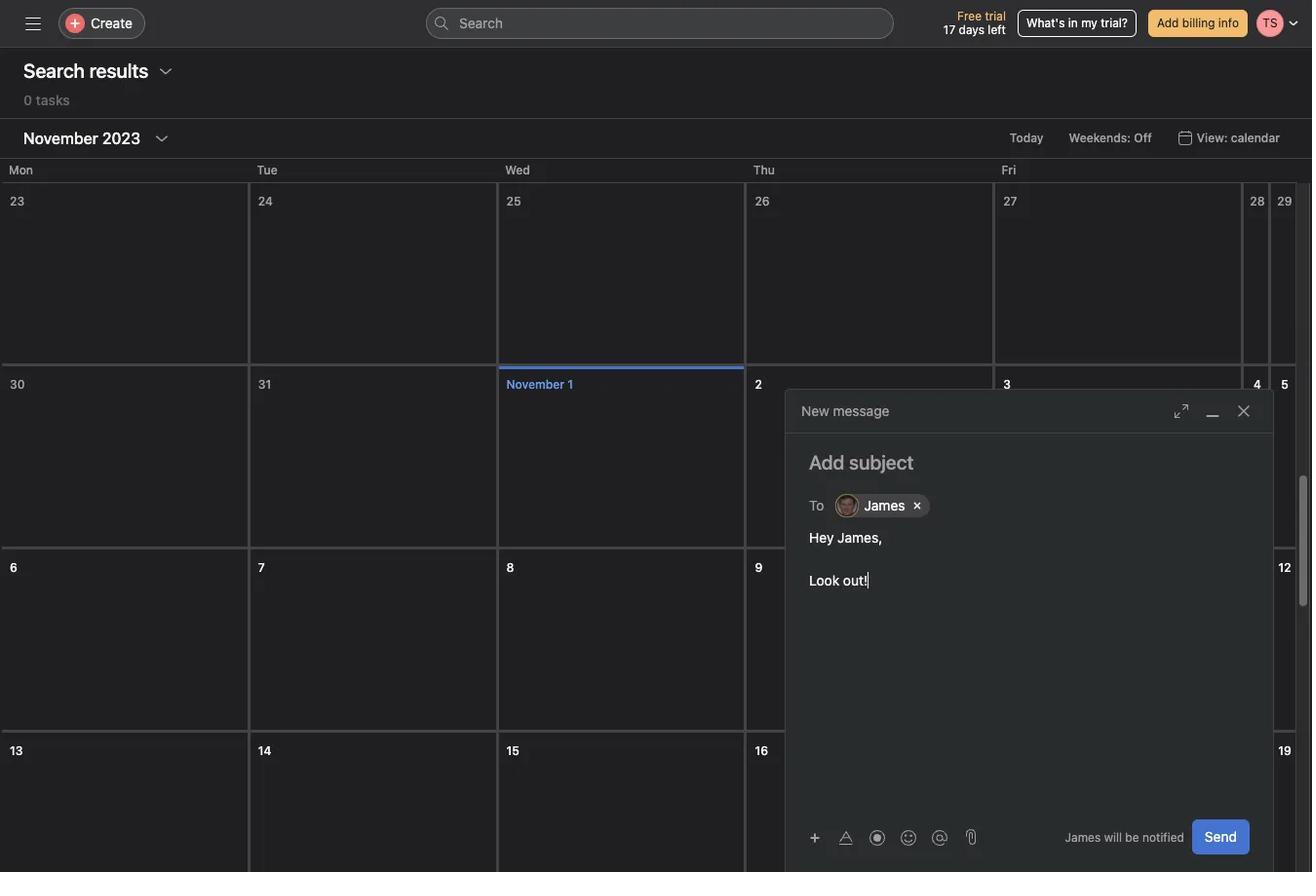 Task type: locate. For each thing, give the bounding box(es) containing it.
james for james
[[865, 497, 906, 514]]

tasks
[[36, 92, 70, 108]]

what's in my trial?
[[1027, 16, 1129, 30]]

1 horizontal spatial james
[[1066, 831, 1101, 845]]

days
[[959, 22, 985, 37]]

5
[[1282, 377, 1289, 392]]

off
[[1135, 131, 1153, 145]]

be
[[1126, 831, 1140, 845]]

today
[[1010, 131, 1044, 145]]

search results
[[23, 60, 149, 82]]

my
[[1082, 16, 1098, 30]]

24
[[258, 194, 273, 209]]

weekends: off
[[1070, 131, 1153, 145]]

26
[[755, 194, 770, 209]]

4
[[1254, 377, 1262, 392]]

dialog containing new message
[[786, 390, 1274, 873]]

edit message draft document
[[786, 528, 1274, 606]]

calendar
[[1232, 131, 1281, 145]]

record a video image
[[870, 831, 886, 846]]

0 vertical spatial james
[[865, 497, 906, 514]]

november 1
[[507, 377, 574, 392]]

19
[[1279, 744, 1292, 759]]

to
[[810, 497, 825, 514]]

insert an object image
[[810, 833, 821, 844]]

look
[[810, 573, 840, 589]]

what's
[[1027, 16, 1066, 30]]

13
[[10, 744, 23, 759]]

james cell
[[836, 495, 930, 518]]

0 horizontal spatial james
[[865, 497, 906, 514]]

expand sidebar image
[[25, 16, 41, 31]]

what's in my trial? button
[[1018, 10, 1137, 37]]

30
[[10, 377, 25, 392]]

james right the ja
[[865, 497, 906, 514]]

james left will at the right of page
[[1066, 831, 1101, 845]]

16
[[755, 744, 769, 759]]

emoji image
[[901, 831, 917, 846]]

james inside james cell
[[865, 497, 906, 514]]

free trial 17 days left
[[944, 9, 1007, 37]]

hey
[[810, 530, 834, 546]]

in
[[1069, 16, 1079, 30]]

dialog
[[786, 390, 1274, 873]]

tue
[[257, 163, 278, 178]]

trial?
[[1101, 16, 1129, 30]]

free
[[958, 9, 982, 23]]

james
[[865, 497, 906, 514], [1066, 831, 1101, 845]]

28
[[1251, 194, 1266, 209]]

at mention image
[[932, 831, 948, 846]]

out!
[[844, 573, 868, 589]]

1 vertical spatial james
[[1066, 831, 1101, 845]]

left
[[988, 22, 1007, 37]]

toolbar
[[802, 824, 958, 852]]

8
[[507, 561, 515, 575]]

search
[[459, 15, 503, 31]]

7
[[258, 561, 265, 575]]

billing
[[1183, 16, 1216, 30]]

add billing info button
[[1149, 10, 1249, 37]]

15
[[507, 744, 520, 759]]

Add subject text field
[[786, 450, 1274, 477]]

close image
[[1237, 404, 1252, 419]]



Task type: vqa. For each thing, say whether or not it's contained in the screenshot.
projects
no



Task type: describe. For each thing, give the bounding box(es) containing it.
25
[[507, 194, 521, 209]]

james,
[[838, 530, 883, 546]]

hey james,
[[810, 530, 883, 546]]

will
[[1105, 831, 1123, 845]]

new message
[[802, 403, 890, 419]]

info
[[1219, 16, 1240, 30]]

search button
[[426, 8, 894, 39]]

mon
[[9, 163, 33, 178]]

weekends:
[[1070, 131, 1132, 145]]

james row
[[836, 493, 1247, 523]]

send
[[1206, 829, 1238, 846]]

1
[[568, 377, 574, 392]]

12
[[1279, 561, 1292, 575]]

create button
[[59, 8, 145, 39]]

formatting image
[[839, 831, 854, 846]]

november
[[507, 377, 565, 392]]

14
[[258, 744, 272, 759]]

james for james will be notified
[[1066, 831, 1101, 845]]

thu
[[754, 163, 775, 178]]

wed
[[505, 163, 531, 178]]

james will be notified
[[1066, 831, 1185, 845]]

actions image
[[158, 63, 174, 79]]

6
[[10, 561, 17, 575]]

look out!
[[810, 573, 868, 589]]

november 2023
[[23, 130, 141, 147]]

0 tasks button
[[23, 92, 70, 118]]

toolbar inside dialog
[[802, 824, 958, 852]]

31
[[258, 377, 271, 392]]

0
[[23, 92, 32, 108]]

view:
[[1198, 131, 1229, 145]]

23
[[10, 194, 25, 209]]

notified
[[1143, 831, 1185, 845]]

fri
[[1002, 163, 1017, 178]]

2
[[755, 377, 763, 392]]

send button
[[1193, 820, 1250, 855]]

27
[[1004, 194, 1018, 209]]

29
[[1278, 194, 1293, 209]]

expand popout to full screen image
[[1174, 404, 1190, 419]]

17
[[944, 22, 956, 37]]

view: calendar
[[1198, 131, 1281, 145]]

ja
[[842, 498, 854, 513]]

view: calendar button
[[1169, 125, 1290, 152]]

0 tasks
[[23, 92, 70, 108]]

minimize image
[[1206, 404, 1221, 419]]

weekends: off button
[[1061, 125, 1162, 152]]

trial
[[986, 9, 1007, 23]]

create
[[91, 15, 133, 31]]

3
[[1004, 377, 1011, 392]]

9
[[755, 561, 763, 575]]

search list box
[[426, 8, 894, 39]]

today button
[[1002, 125, 1053, 152]]

pick month image
[[154, 131, 170, 146]]

add
[[1158, 16, 1180, 30]]

add billing info
[[1158, 16, 1240, 30]]



